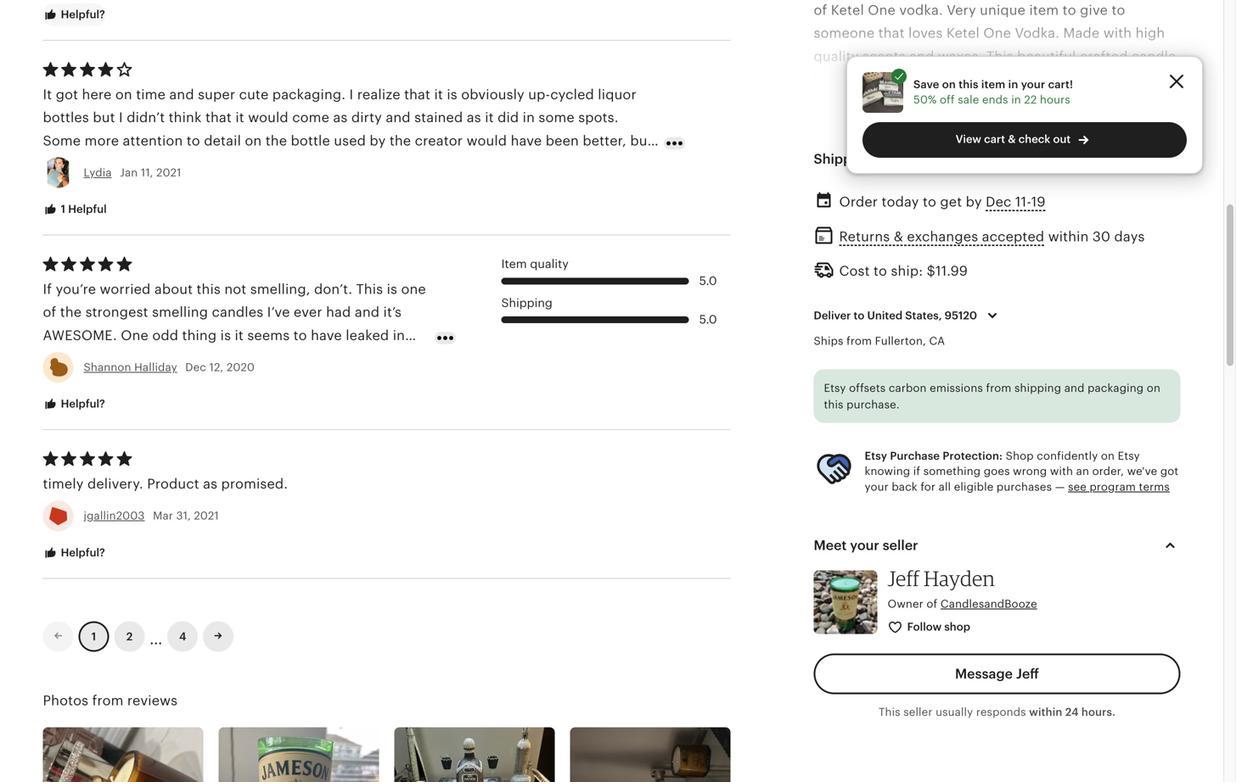 Task type: vqa. For each thing, say whether or not it's contained in the screenshot.
Shop confidently on Etsy knowing if something goes wrong with an order, we've got your back for all eligible purchases —
yes



Task type: describe. For each thing, give the bounding box(es) containing it.
but
[[189, 374, 212, 390]]

it left came
[[514, 156, 523, 172]]

your inside shop confidently on etsy knowing if something goes wrong with an order, we've got your back for all eligible purchases —
[[865, 481, 889, 494]]

…
[[150, 624, 162, 649]]

bottle for used
[[291, 133, 330, 148]]

cost
[[839, 264, 870, 279]]

3.  bergamot:
[[814, 718, 899, 734]]

fragrance
[[814, 487, 878, 503]]

and inside the etsy offsets carbon emissions from shipping and packaging on this purchase.
[[1064, 382, 1085, 395]]

favorite
[[851, 603, 901, 618]]

reviews
[[127, 693, 178, 709]]

95120
[[945, 309, 977, 322]]

0 horizontal spatial but
[[93, 110, 115, 125]]

maple
[[907, 557, 948, 572]]

1 for 1
[[91, 631, 96, 643]]

so
[[164, 351, 179, 366]]

stars
[[419, 156, 451, 172]]

1 horizontal spatial but
[[630, 133, 653, 148]]

a up message jeff
[[1001, 649, 1008, 664]]

strongest
[[85, 305, 148, 320]]

purchases
[[997, 481, 1052, 494]]

program
[[1090, 481, 1136, 494]]

0 horizontal spatial &
[[894, 229, 903, 245]]

30
[[1093, 229, 1111, 245]]

a left 5.
[[71, 397, 78, 413]]

it down candles
[[235, 328, 244, 343]]

dec 11-19 button
[[986, 190, 1046, 215]]

photos
[[43, 693, 88, 709]]

1 vertical spatial i
[[119, 110, 123, 125]]

light
[[231, 397, 261, 413]]

is left 'one'
[[387, 282, 397, 297]]

shipping for shipping
[[501, 296, 553, 310]]

with inside the for those with allergies or sensitive scents.  we offer a fragrance free scent that has no scented oils added to the wax of the candle you select.
[[879, 464, 908, 480]]

bottles
[[43, 110, 89, 125]]

product
[[147, 477, 199, 492]]

shipping and return policies
[[814, 152, 998, 167]]

spots.
[[578, 110, 619, 125]]

a up shop
[[949, 603, 957, 618]]

11.99
[[936, 264, 968, 279]]

i've
[[267, 305, 290, 320]]

and down detail
[[214, 156, 238, 172]]

22
[[1024, 93, 1037, 106]]

the down you're
[[60, 305, 82, 320]]

0 horizontal spatial all
[[43, 156, 58, 172]]

save
[[914, 78, 939, 91]]

the up only
[[390, 133, 411, 148]]

in down it's
[[393, 328, 405, 343]]

1.
[[814, 418, 823, 433]]

1 vertical spatial would
[[467, 133, 507, 148]]

scent
[[912, 487, 948, 503]]

halliday
[[134, 361, 177, 374]]

in left 22
[[1011, 93, 1021, 106]]

of right punch
[[1058, 649, 1072, 664]]

for
[[921, 481, 936, 494]]

this inside if you're worried about this not smelling, don't. this is one of the strongest smelling candles i've ever had and it's awesome. one odd thing is it seems to have leaked in the box somehow so the candle is a little lower in the bottle than expected. but the smell regardless still makes this a 5. i don't even have to light it to smell it!!
[[356, 282, 383, 297]]

2.  apples and maple bourbon:
[[814, 557, 1012, 572]]

5.0 for item quality
[[699, 274, 717, 288]]

2021 for lydia jan 11, 2021
[[156, 166, 181, 179]]

bottle for than
[[43, 374, 82, 390]]

lydia link
[[84, 166, 112, 179]]

detail
[[204, 133, 241, 148]]

leaked
[[346, 328, 389, 343]]

jeff hayden owner of candlesandbooze
[[888, 566, 1037, 611]]

see
[[1068, 481, 1087, 494]]

that right the realize
[[404, 87, 431, 102]]

candle inside if you're worried about this not smelling, don't. this is one of the strongest smelling candles i've ever had and it's awesome. one odd thing is it seems to have leaked in the box somehow so the candle is a little lower in the bottle than expected. but the smell regardless still makes this a 5. i don't even have to light it to smell it!!
[[208, 351, 253, 366]]

1 helpful? from the top
[[58, 8, 105, 21]]

in down some in the top left of the page
[[62, 156, 74, 172]]

back
[[892, 481, 918, 494]]

etsy inside shop confidently on etsy knowing if something goes wrong with an order, we've got your back for all eligible purchases —
[[1118, 450, 1140, 463]]

1 horizontal spatial as
[[333, 110, 348, 125]]

the down free
[[886, 510, 908, 526]]

thing
[[182, 328, 217, 343]]

one
[[401, 282, 426, 297]]

from for fullerton,
[[847, 335, 872, 348]]

that down the super
[[205, 110, 232, 125]]

this seller usually responds within 24 hours.
[[879, 706, 1116, 719]]

1 horizontal spatial this
[[879, 706, 901, 719]]

think
[[169, 110, 202, 125]]

meet
[[814, 538, 847, 554]]

in right did
[[523, 110, 535, 125]]

on right detail
[[245, 133, 262, 148]]

see program terms
[[1068, 481, 1170, 494]]

24
[[1065, 706, 1079, 719]]

on inside the a fall favorite that is a twist on the traditional apple fragrance. we start with fresh apples and blend in a touch of vanilla, maple, and a punch of smooth bourbon.
[[996, 603, 1013, 618]]

jan
[[120, 166, 138, 179]]

candle inside the for those with allergies or sensitive scents.  we offer a fragrance free scent that has no scented oils added to the wax of the candle you select.
[[911, 510, 956, 526]]

is right '2020'
[[257, 351, 267, 366]]

timely
[[43, 477, 84, 492]]

apples
[[1013, 626, 1057, 641]]

on inside save on this item in your cart! 50% off sale ends in 22 hours
[[942, 78, 956, 91]]

promised.
[[221, 477, 288, 492]]

to left light
[[214, 397, 227, 413]]

and down the realize
[[386, 110, 411, 125]]

off
[[940, 93, 955, 106]]

shipping for shipping and return policies
[[814, 152, 872, 167]]

those
[[839, 464, 876, 480]]

is right the 11,
[[161, 156, 171, 172]]

it right light
[[265, 397, 274, 413]]

and up think
[[169, 87, 194, 102]]

1 vertical spatial seller
[[904, 706, 933, 719]]

don't.
[[314, 282, 352, 297]]

got inside it got here on time and super cute packaging. i realize that it is obviously up-cycled liquor bottles but i didn't think that it would come as dirty and stained as it did in some spots. some more attention to detail on the bottle used by the creator would have been better, but all in all the smell is great and the candle is huge. only 4 stars because it came stained and the glass is dirty.
[[56, 87, 78, 102]]

and up message
[[972, 649, 997, 664]]

etsy for etsy purchase protection:
[[865, 450, 887, 463]]

fragrance.
[[814, 626, 882, 641]]

packaging
[[1088, 382, 1144, 395]]

and inside if you're worried about this not smelling, don't. this is one of the strongest smelling candles i've ever had and it's awesome. one odd thing is it seems to have leaked in the box somehow so the candle is a little lower in the bottle than expected. but the smell regardless still makes this a 5. i don't even have to light it to smell it!!
[[355, 305, 380, 320]]

from for reviews
[[92, 693, 124, 709]]

candle inside it got here on time and super cute packaging. i realize that it is obviously up-cycled liquor bottles but i didn't think that it would come as dirty and stained as it did in some spots. some more attention to detail on the bottle used by the creator would have been better, but all in all the smell is great and the candle is huge. only 4 stars because it came stained and the glass is dirty.
[[268, 156, 312, 172]]

it down cute
[[235, 110, 244, 125]]

to down regardless
[[277, 397, 291, 413]]

a left little
[[271, 351, 279, 366]]

return
[[904, 152, 944, 167]]

from inside the etsy offsets carbon emissions from shipping and packaging on this purchase.
[[986, 382, 1012, 395]]

is left 'huge.'
[[316, 156, 327, 172]]

shannon halliday dec 12, 2020
[[84, 361, 255, 374]]

etsy offsets carbon emissions from shipping and packaging on this purchase.
[[824, 382, 1161, 411]]

is left obviously
[[447, 87, 457, 102]]

got inside shop confidently on etsy knowing if something goes wrong with an order, we've got your back for all eligible purchases —
[[1160, 465, 1179, 478]]

been
[[546, 133, 579, 148]]

4 inside it got here on time and super cute packaging. i realize that it is obviously up-cycled liquor bottles but i didn't think that it would come as dirty and stained as it did in some spots. some more attention to detail on the bottle used by the creator would have been better, but all in all the smell is great and the candle is huge. only 4 stars because it came stained and the glass is dirty.
[[406, 156, 415, 172]]

fall
[[827, 603, 847, 618]]

jeff hayden image
[[814, 571, 877, 635]]

and down traditional
[[1061, 626, 1086, 641]]

twist
[[961, 603, 993, 618]]

shop
[[1006, 450, 1034, 463]]

offsets
[[849, 382, 886, 395]]

3.
[[814, 718, 826, 734]]

the down cute
[[266, 133, 287, 148]]

1 helpful
[[58, 203, 107, 216]]

1 vertical spatial stained
[[567, 156, 615, 172]]

that inside the for those with allergies or sensitive scents.  we offer a fragrance free scent that has no scented oils added to the wax of the candle you select.
[[952, 487, 978, 503]]

to right cost
[[874, 264, 887, 279]]

than
[[86, 374, 116, 390]]

fullerton,
[[875, 335, 926, 348]]

it left did
[[485, 110, 494, 125]]

and down better,
[[619, 156, 644, 172]]

in right item
[[1008, 78, 1018, 91]]

this inside the etsy offsets carbon emissions from shipping and packaging on this purchase.
[[824, 398, 844, 411]]

creator
[[415, 133, 463, 148]]

0 horizontal spatial would
[[248, 110, 288, 125]]

to up little
[[293, 328, 307, 343]]

candlesandbooze link
[[941, 598, 1037, 611]]

helpful? for jgallin2003
[[58, 547, 105, 559]]

it!!
[[334, 397, 351, 413]]

protection:
[[943, 450, 1003, 463]]

the right so
[[183, 351, 205, 366]]

free
[[882, 487, 908, 503]]

shannon halliday link
[[84, 361, 177, 374]]

2 vertical spatial have
[[179, 397, 210, 413]]

it up creator
[[434, 87, 443, 102]]

2 horizontal spatial smell
[[295, 397, 330, 413]]

and down meet your seller
[[879, 557, 904, 572]]

we inside the a fall favorite that is a twist on the traditional apple fragrance. we start with fresh apples and blend in a touch of vanilla, maple, and a punch of smooth bourbon.
[[886, 626, 906, 641]]

one
[[121, 328, 149, 343]]

helpful? button for shannon halliday dec 12, 2020
[[30, 389, 118, 420]]

or
[[971, 464, 985, 480]]

order
[[839, 194, 878, 210]]

the right great
[[242, 156, 264, 172]]

some
[[43, 133, 81, 148]]

2.
[[814, 557, 826, 572]]

hours.
[[1082, 706, 1116, 719]]

meet your seller button
[[798, 526, 1196, 566]]

for
[[814, 464, 835, 480]]

about
[[154, 282, 193, 297]]

ca
[[929, 335, 945, 348]]

it got here on time and super cute packaging. i realize that it is obviously up-cycled liquor bottles but i didn't think that it would come as dirty and stained as it did in some spots. some more attention to detail on the bottle used by the creator would have been better, but all in all the smell is great and the candle is huge. only 4 stars because it came stained and the glass is dirty.
[[43, 87, 653, 195]]



Task type: locate. For each thing, give the bounding box(es) containing it.
1 vertical spatial we
[[886, 626, 906, 641]]

of down the if
[[43, 305, 56, 320]]

1 vertical spatial &
[[894, 229, 903, 245]]

sensitive
[[989, 464, 1047, 480]]

still
[[352, 374, 375, 390]]

dec left 11-
[[986, 194, 1012, 210]]

0 horizontal spatial smell
[[122, 156, 157, 172]]

2 vertical spatial candle
[[911, 510, 956, 526]]

smooth
[[1075, 649, 1125, 664]]

0 vertical spatial jeff
[[888, 566, 919, 591]]

jeff up the owner
[[888, 566, 919, 591]]

0 vertical spatial dec
[[986, 194, 1012, 210]]

seller inside dropdown button
[[883, 538, 918, 554]]

emissions
[[930, 382, 983, 395]]

candle down scent
[[911, 510, 956, 526]]

2 helpful? button from the top
[[30, 389, 118, 420]]

1 horizontal spatial 1
[[91, 631, 96, 643]]

it's
[[383, 305, 402, 320]]

the left box
[[43, 351, 64, 366]]

1 horizontal spatial &
[[1008, 133, 1016, 146]]

smell inside it got here on time and super cute packaging. i realize that it is obviously up-cycled liquor bottles but i didn't think that it would come as dirty and stained as it did in some spots. some more attention to detail on the bottle used by the creator would have been better, but all in all the smell is great and the candle is huge. only 4 stars because it came stained and the glass is dirty.
[[122, 156, 157, 172]]

hours
[[1040, 93, 1070, 106]]

i left 'didn't'
[[119, 110, 123, 125]]

super
[[198, 87, 235, 102]]

0 horizontal spatial dec
[[185, 361, 206, 374]]

2 horizontal spatial with
[[1050, 465, 1073, 478]]

bottle down come at the top
[[291, 133, 330, 148]]

this inside save on this item in your cart! 50% off sale ends in 22 hours
[[959, 78, 979, 91]]

by up only
[[370, 133, 386, 148]]

no
[[827, 418, 846, 433]]

0 horizontal spatial 4
[[179, 631, 186, 643]]

got right 'it' at the left top of the page
[[56, 87, 78, 102]]

1 vertical spatial got
[[1160, 465, 1179, 478]]

scent
[[814, 372, 859, 387]]

cycled
[[550, 87, 594, 102]]

as up used
[[333, 110, 348, 125]]

0 horizontal spatial 2021
[[156, 166, 181, 179]]

2 horizontal spatial have
[[511, 133, 542, 148]]

timely delivery.  product as promised.
[[43, 477, 288, 492]]

1 vertical spatial 2021
[[194, 510, 219, 523]]

a fall favorite that is a twist on the traditional apple fragrance. we start with fresh apples and blend in a touch of vanilla, maple, and a punch of smooth bourbon.
[[814, 603, 1155, 687]]

helpful? down jgallin2003 on the bottom of page
[[58, 547, 105, 559]]

the left wax in the right bottom of the page
[[814, 510, 835, 526]]

candle up but at the left top of page
[[208, 351, 253, 366]]

the down leaked
[[372, 351, 393, 366]]

0 horizontal spatial as
[[203, 477, 217, 492]]

1 horizontal spatial by
[[966, 194, 982, 210]]

blend
[[1090, 626, 1127, 641]]

11,
[[141, 166, 153, 179]]

message jeff button
[[814, 654, 1181, 695]]

within for 30
[[1048, 229, 1089, 245]]

candle down come at the top
[[268, 156, 312, 172]]

is down candles
[[220, 328, 231, 343]]

& inside view cart & check out link
[[1008, 133, 1016, 146]]

wrong
[[1013, 465, 1047, 478]]

0 vertical spatial smell
[[122, 156, 157, 172]]

and inside dropdown button
[[876, 152, 900, 167]]

your down the "knowing"
[[865, 481, 889, 494]]

of up the follow shop 'button'
[[927, 598, 938, 611]]

1 horizontal spatial have
[[311, 328, 342, 343]]

here
[[82, 87, 112, 102]]

cute
[[239, 87, 269, 102]]

as down obviously
[[467, 110, 481, 125]]

a
[[271, 351, 279, 366], [71, 397, 78, 413], [1161, 464, 1169, 480], [949, 603, 957, 618], [1147, 626, 1155, 641], [1001, 649, 1008, 664]]

1 horizontal spatial candle
[[268, 156, 312, 172]]

scent descriptions:
[[814, 372, 967, 387]]

to up great
[[187, 133, 200, 148]]

eligible
[[954, 481, 994, 494]]

helpful? button for jgallin2003 mar 31, 2021
[[30, 538, 118, 569]]

but up more at the top left
[[93, 110, 115, 125]]

11-
[[1015, 194, 1031, 210]]

1 horizontal spatial all
[[78, 156, 93, 172]]

1 horizontal spatial i
[[119, 110, 123, 125]]

2 vertical spatial helpful? button
[[30, 538, 118, 569]]

allergies
[[911, 464, 967, 480]]

shipping and return policies button
[[798, 139, 1196, 180]]

stained down better,
[[567, 156, 615, 172]]

to inside dropdown button
[[854, 309, 865, 322]]

1 vertical spatial bottle
[[43, 374, 82, 390]]

only
[[372, 156, 403, 172]]

0 vertical spatial 2021
[[156, 166, 181, 179]]

helpful
[[68, 203, 107, 216]]

1 horizontal spatial got
[[1160, 465, 1179, 478]]

message jeff
[[955, 667, 1039, 682]]

this left not
[[197, 282, 221, 297]]

0 horizontal spatial candle
[[208, 351, 253, 366]]

jeff inside jeff hayden owner of candlesandbooze
[[888, 566, 919, 591]]

of inside if you're worried about this not smelling, don't. this is one of the strongest smelling candles i've ever had and it's awesome. one odd thing is it seems to have leaked in the box somehow so the candle is a little lower in the bottle than expected. but the smell regardless still makes this a 5. i don't even have to light it to smell it!!
[[43, 305, 56, 320]]

2021 for jgallin2003 mar 31, 2021
[[194, 510, 219, 523]]

50%
[[914, 93, 937, 106]]

2 vertical spatial smell
[[295, 397, 330, 413]]

dec up but at the left top of page
[[185, 361, 206, 374]]

item quality
[[501, 257, 569, 271]]

candlesandbooze
[[941, 598, 1037, 611]]

1 horizontal spatial 2021
[[194, 510, 219, 523]]

4 right …
[[179, 631, 186, 643]]

is up follow shop
[[935, 603, 946, 618]]

a inside the for those with allergies or sensitive scents.  we offer a fragrance free scent that has no scented oils added to the wax of the candle you select.
[[1161, 464, 1169, 480]]

follow
[[907, 621, 942, 634]]

check
[[1019, 133, 1051, 146]]

huge.
[[330, 156, 368, 172]]

1 vertical spatial 1
[[91, 631, 96, 643]]

i right 5.
[[98, 397, 102, 413]]

with up "back"
[[879, 464, 908, 480]]

this down vanilla,
[[879, 706, 901, 719]]

this left 5.
[[43, 397, 67, 413]]

somehow
[[96, 351, 160, 366]]

5.0 for shipping
[[699, 313, 717, 327]]

2 horizontal spatial candle
[[911, 510, 956, 526]]

by inside it got here on time and super cute packaging. i realize that it is obviously up-cycled liquor bottles but i didn't think that it would come as dirty and stained as it did in some spots. some more attention to detail on the bottle used by the creator would have been better, but all in all the smell is great and the candle is huge. only 4 stars because it came stained and the glass is dirty.
[[370, 133, 386, 148]]

glass
[[68, 179, 102, 195]]

0 vertical spatial stained
[[414, 110, 463, 125]]

1 inside 1 helpful button
[[61, 203, 65, 216]]

all down "allergies"
[[939, 481, 951, 494]]

2 5.0 from the top
[[699, 313, 717, 327]]

etsy for etsy offsets carbon emissions from shipping and packaging on this purchase.
[[824, 382, 846, 395]]

0 vertical spatial would
[[248, 110, 288, 125]]

2 helpful? from the top
[[58, 398, 105, 411]]

0 vertical spatial within
[[1048, 229, 1089, 245]]

smell down '2020'
[[241, 374, 276, 390]]

would down cute
[[248, 110, 288, 125]]

1 vertical spatial helpful?
[[58, 398, 105, 411]]

is down lydia link
[[106, 179, 116, 195]]

3 helpful? from the top
[[58, 547, 105, 559]]

have inside it got here on time and super cute packaging. i realize that it is obviously up-cycled liquor bottles but i didn't think that it would come as dirty and stained as it did in some spots. some more attention to detail on the bottle used by the creator would have been better, but all in all the smell is great and the candle is huge. only 4 stars because it came stained and the glass is dirty.
[[511, 133, 542, 148]]

your inside dropdown button
[[850, 538, 879, 554]]

1 vertical spatial jeff
[[1016, 667, 1039, 682]]

a
[[814, 603, 823, 618]]

smell up 'dirty.'
[[122, 156, 157, 172]]

in
[[1008, 78, 1018, 91], [1011, 93, 1021, 106], [523, 110, 535, 125], [62, 156, 74, 172], [393, 328, 405, 343], [356, 351, 368, 366], [1131, 626, 1143, 641]]

0 horizontal spatial stained
[[414, 110, 463, 125]]

shipping
[[814, 152, 872, 167], [501, 296, 553, 310]]

1 horizontal spatial dec
[[986, 194, 1012, 210]]

helpful? down the than
[[58, 398, 105, 411]]

1 vertical spatial have
[[311, 328, 342, 343]]

all inside shop confidently on etsy knowing if something goes wrong with an order, we've got your back for all eligible purchases —
[[939, 481, 951, 494]]

i inside if you're worried about this not smelling, don't. this is one of the strongest smelling candles i've ever had and it's awesome. one odd thing is it seems to have leaked in the box somehow so the candle is a little lower in the bottle than expected. but the smell regardless still makes this a 5. i don't even have to light it to smell it!!
[[98, 397, 102, 413]]

is
[[447, 87, 457, 102], [161, 156, 171, 172], [316, 156, 327, 172], [106, 179, 116, 195], [387, 282, 397, 297], [220, 328, 231, 343], [257, 351, 267, 366], [935, 603, 946, 618]]

2 vertical spatial helpful?
[[58, 547, 105, 559]]

a down apple
[[1147, 626, 1155, 641]]

1 horizontal spatial with
[[944, 626, 972, 641]]

of inside jeff hayden owner of candlesandbooze
[[927, 598, 938, 611]]

order today to get by dec 11-19
[[839, 194, 1046, 210]]

didn't
[[127, 110, 165, 125]]

0 horizontal spatial this
[[356, 282, 383, 297]]

2 vertical spatial from
[[92, 693, 124, 709]]

but right better,
[[630, 133, 653, 148]]

1 horizontal spatial smell
[[241, 374, 276, 390]]

from left "shipping"
[[986, 382, 1012, 395]]

to left get
[[923, 194, 936, 210]]

if you're worried about this not smelling, don't. this is one of the strongest smelling candles i've ever had and it's awesome. one odd thing is it seems to have leaked in the box somehow so the candle is a little lower in the bottle than expected. but the smell regardless still makes this a 5. i don't even have to light it to smell it!!
[[43, 282, 426, 413]]

added
[[1113, 487, 1155, 503]]

1 vertical spatial 5.0
[[699, 313, 717, 327]]

with inside the a fall favorite that is a twist on the traditional apple fragrance. we start with fresh apples and blend in a touch of vanilla, maple, and a punch of smooth bourbon.
[[944, 626, 972, 641]]

the down 12,
[[215, 374, 237, 390]]

0 horizontal spatial from
[[92, 693, 124, 709]]

0 vertical spatial helpful?
[[58, 8, 105, 21]]

have down did
[[511, 133, 542, 148]]

save on this item in your cart! 50% off sale ends in 22 hours
[[914, 78, 1073, 106]]

0 vertical spatial 1
[[61, 203, 65, 216]]

seller up 2.  apples and maple bourbon:
[[883, 538, 918, 554]]

etsy up the "knowing"
[[865, 450, 887, 463]]

shipping inside dropdown button
[[814, 152, 872, 167]]

0 horizontal spatial with
[[879, 464, 908, 480]]

1 vertical spatial 4
[[179, 631, 186, 643]]

helpful? button down box
[[30, 389, 118, 420]]

awesome.
[[43, 328, 117, 343]]

4 right only
[[406, 156, 415, 172]]

to inside the for those with allergies or sensitive scents.  we offer a fragrance free scent that has no scented oils added to the wax of the candle you select.
[[1159, 487, 1172, 503]]

1 left 2
[[91, 631, 96, 643]]

& right cart
[[1008, 133, 1016, 146]]

seems
[[247, 328, 290, 343]]

1 horizontal spatial would
[[467, 133, 507, 148]]

0 horizontal spatial jeff
[[888, 566, 919, 591]]

this right don't.
[[356, 282, 383, 297]]

that up you on the right bottom of the page
[[952, 487, 978, 503]]

odd
[[152, 328, 178, 343]]

scent:
[[849, 418, 892, 433]]

within left 30
[[1048, 229, 1089, 245]]

0 vertical spatial helpful? button
[[30, 0, 118, 31]]

1 vertical spatial within
[[1029, 706, 1063, 719]]

2 vertical spatial i
[[98, 397, 102, 413]]

1 vertical spatial smell
[[241, 374, 276, 390]]

view cart & check out link
[[863, 122, 1187, 158]]

1 horizontal spatial etsy
[[865, 450, 887, 463]]

and right "shipping"
[[1064, 382, 1085, 395]]

0 vertical spatial we
[[1102, 464, 1122, 480]]

we've
[[1127, 465, 1157, 478]]

item
[[981, 78, 1006, 91]]

your up 22
[[1021, 78, 1045, 91]]

all down some in the top left of the page
[[43, 156, 58, 172]]

on inside the etsy offsets carbon emissions from shipping and packaging on this purchase.
[[1147, 382, 1161, 395]]

carbon
[[889, 382, 927, 395]]

follow shop button
[[875, 612, 985, 644]]

etsy inside the etsy offsets carbon emissions from shipping and packaging on this purchase.
[[824, 382, 846, 395]]

1 vertical spatial your
[[865, 481, 889, 494]]

jgallin2003 mar 31, 2021
[[84, 510, 219, 523]]

your inside save on this item in your cart! 50% off sale ends in 22 hours
[[1021, 78, 1045, 91]]

on up off on the right top of page
[[942, 78, 956, 91]]

to inside it got here on time and super cute packaging. i realize that it is obviously up-cycled liquor bottles but i didn't think that it would come as dirty and stained as it did in some spots. some more attention to detail on the bottle used by the creator would have been better, but all in all the smell is great and the candle is huge. only 4 stars because it came stained and the glass is dirty.
[[187, 133, 200, 148]]

1 horizontal spatial we
[[1102, 464, 1122, 480]]

0 vertical spatial &
[[1008, 133, 1016, 146]]

with up — at the right of page
[[1050, 465, 1073, 478]]

on
[[942, 78, 956, 91], [115, 87, 132, 102], [245, 133, 262, 148], [1147, 382, 1161, 395], [1101, 450, 1115, 463], [996, 603, 1013, 618]]

we up program
[[1102, 464, 1122, 480]]

message
[[955, 667, 1013, 682]]

your up apples
[[850, 538, 879, 554]]

1 5.0 from the top
[[699, 274, 717, 288]]

0 vertical spatial have
[[511, 133, 542, 148]]

on inside shop confidently on etsy knowing if something goes wrong with an order, we've got your back for all eligible purchases —
[[1101, 450, 1115, 463]]

0 horizontal spatial i
[[98, 397, 102, 413]]

this up no
[[824, 398, 844, 411]]

stained
[[414, 110, 463, 125], [567, 156, 615, 172]]

maple,
[[924, 649, 968, 664]]

liquor
[[598, 87, 637, 102]]

jeff
[[888, 566, 919, 591], [1016, 667, 1039, 682]]

purchase
[[890, 450, 940, 463]]

punch
[[1012, 649, 1054, 664]]

see program terms link
[[1068, 481, 1170, 494]]

etsy up offer
[[1118, 450, 1140, 463]]

0 horizontal spatial got
[[56, 87, 78, 102]]

1 horizontal spatial stained
[[567, 156, 615, 172]]

1 vertical spatial by
[[966, 194, 982, 210]]

is inside the a fall favorite that is a twist on the traditional apple fragrance. we start with fresh apples and blend in a touch of vanilla, maple, and a punch of smooth bourbon.
[[935, 603, 946, 618]]

shipping down item quality
[[501, 296, 553, 310]]

0 vertical spatial candle
[[268, 156, 312, 172]]

1 inside 1 link
[[91, 631, 96, 643]]

little
[[282, 351, 312, 366]]

from right ships
[[847, 335, 872, 348]]

the left jan
[[97, 156, 118, 172]]

have up lower
[[311, 328, 342, 343]]

0 horizontal spatial we
[[886, 626, 906, 641]]

with inside shop confidently on etsy knowing if something goes wrong with an order, we've got your back for all eligible purchases —
[[1050, 465, 1073, 478]]

1 vertical spatial shipping
[[501, 296, 553, 310]]

1 horizontal spatial 4
[[406, 156, 415, 172]]

the inside the a fall favorite that is a twist on the traditional apple fragrance. we start with fresh apples and blend in a touch of vanilla, maple, and a punch of smooth bourbon.
[[1017, 603, 1039, 618]]

1 horizontal spatial from
[[847, 335, 872, 348]]

of inside the for those with allergies or sensitive scents.  we offer a fragrance free scent that has no scented oils added to the wax of the candle you select.
[[869, 510, 882, 526]]

4
[[406, 156, 415, 172], [179, 631, 186, 643]]

in up still
[[356, 351, 368, 366]]

stained up creator
[[414, 110, 463, 125]]

1 vertical spatial helpful? button
[[30, 389, 118, 420]]

shop confidently on etsy knowing if something goes wrong with an order, we've got your back for all eligible purchases —
[[865, 450, 1179, 494]]

within for 24
[[1029, 706, 1063, 719]]

by right get
[[966, 194, 982, 210]]

on left the time
[[115, 87, 132, 102]]

have
[[511, 133, 542, 148], [311, 328, 342, 343], [179, 397, 210, 413]]

0 vertical spatial got
[[56, 87, 78, 102]]

in inside the a fall favorite that is a twist on the traditional apple fragrance. we start with fresh apples and blend in a touch of vanilla, maple, and a punch of smooth bourbon.
[[1131, 626, 1143, 641]]

helpful? for shannon halliday
[[58, 398, 105, 411]]

0 horizontal spatial have
[[179, 397, 210, 413]]

1 vertical spatial dec
[[185, 361, 206, 374]]

not
[[224, 282, 246, 297]]

2 horizontal spatial as
[[467, 110, 481, 125]]

box
[[68, 351, 93, 366]]

19
[[1031, 194, 1046, 210]]

the left glass
[[43, 179, 64, 195]]

0 vertical spatial from
[[847, 335, 872, 348]]

on right packaging
[[1147, 382, 1161, 395]]

that inside the a fall favorite that is a twist on the traditional apple fragrance. we start with fresh apples and blend in a touch of vanilla, maple, and a punch of smooth bourbon.
[[905, 603, 931, 618]]

of down fragrance. on the right bottom of page
[[856, 649, 869, 664]]

bottle inside if you're worried about this not smelling, don't. this is one of the strongest smelling candles i've ever had and it's awesome. one odd thing is it seems to have leaked in the box somehow so the candle is a little lower in the bottle than expected. but the smell regardless still makes this a 5. i don't even have to light it to smell it!!
[[43, 374, 82, 390]]

$
[[927, 264, 936, 279]]

1 vertical spatial but
[[630, 133, 653, 148]]

wax
[[839, 510, 865, 526]]

but
[[93, 110, 115, 125], [630, 133, 653, 148]]

2021 right 31,
[[194, 510, 219, 523]]

we inside the for those with allergies or sensitive scents.  we offer a fragrance free scent that has no scented oils added to the wax of the candle you select.
[[1102, 464, 1122, 480]]

2 horizontal spatial i
[[349, 87, 353, 102]]

2 horizontal spatial from
[[986, 382, 1012, 395]]

on up order,
[[1101, 450, 1115, 463]]

—
[[1055, 481, 1065, 494]]

0 vertical spatial seller
[[883, 538, 918, 554]]

deliver
[[814, 309, 851, 322]]

1 for 1 helpful
[[61, 203, 65, 216]]

jeff inside button
[[1016, 667, 1039, 682]]

purchase.
[[847, 398, 900, 411]]

& right the returns
[[894, 229, 903, 245]]

this
[[959, 78, 979, 91], [197, 282, 221, 297], [43, 397, 67, 413], [824, 398, 844, 411]]

no
[[1008, 487, 1025, 503]]

1 horizontal spatial bottle
[[291, 133, 330, 148]]

1 vertical spatial this
[[879, 706, 901, 719]]

3 helpful? button from the top
[[30, 538, 118, 569]]

1 horizontal spatial jeff
[[1016, 667, 1039, 682]]

obviously
[[461, 87, 525, 102]]

from right photos
[[92, 693, 124, 709]]

if
[[43, 282, 52, 297]]

0 vertical spatial 4
[[406, 156, 415, 172]]

2 horizontal spatial etsy
[[1118, 450, 1140, 463]]

up-
[[528, 87, 550, 102]]

5.0
[[699, 274, 717, 288], [699, 313, 717, 327]]

0 vertical spatial shipping
[[814, 152, 872, 167]]

0 vertical spatial bottle
[[291, 133, 330, 148]]

1 helpful? button from the top
[[30, 0, 118, 31]]

got up the terms
[[1160, 465, 1179, 478]]

1 left helpful
[[61, 203, 65, 216]]

bergamot:
[[830, 718, 899, 734]]

bottle inside it got here on time and super cute packaging. i realize that it is obviously up-cycled liquor bottles but i didn't think that it would come as dirty and stained as it did in some spots. some more attention to detail on the bottle used by the creator would have been better, but all in all the smell is great and the candle is huge. only 4 stars because it came stained and the glass is dirty.
[[291, 133, 330, 148]]

it
[[43, 87, 52, 102]]

0 horizontal spatial bottle
[[43, 374, 82, 390]]

0 vertical spatial by
[[370, 133, 386, 148]]

1 vertical spatial candle
[[208, 351, 253, 366]]



